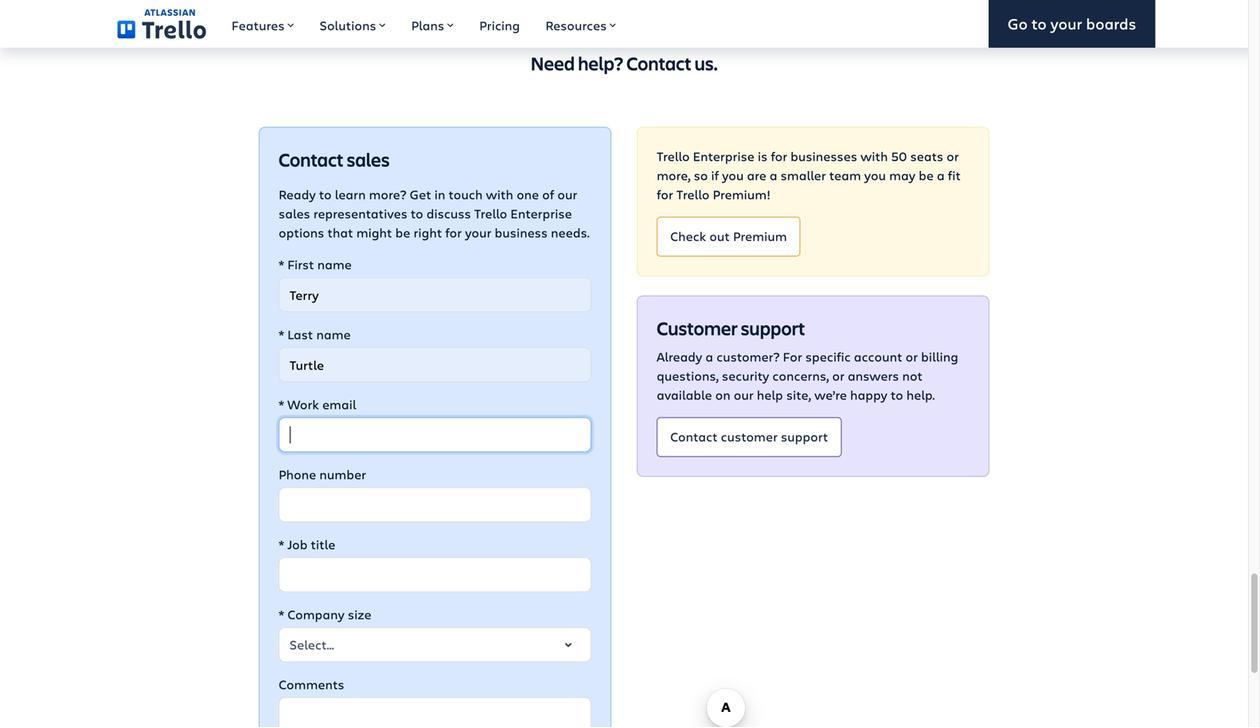 Task type: locate. For each thing, give the bounding box(es) containing it.
name for * last name
[[316, 326, 351, 343]]

2 horizontal spatial or
[[947, 148, 959, 165]]

0 horizontal spatial your
[[465, 224, 492, 241]]

name
[[317, 256, 352, 273], [316, 326, 351, 343]]

contact for contact sales
[[279, 147, 344, 172]]

*
[[279, 256, 284, 273], [279, 326, 284, 343], [279, 396, 284, 413], [279, 536, 284, 554], [279, 606, 284, 624]]

2 vertical spatial or
[[833, 368, 845, 385]]

1 vertical spatial name
[[316, 326, 351, 343]]

1 vertical spatial enterprise
[[511, 205, 572, 222]]

with left 50
[[861, 148, 888, 165]]

enterprise
[[693, 148, 755, 165], [511, 205, 572, 222]]

2 * from the top
[[279, 326, 284, 343]]

1 horizontal spatial sales
[[347, 147, 390, 172]]

1 horizontal spatial our
[[734, 387, 754, 404]]

trello down so
[[677, 186, 710, 203]]

so
[[694, 167, 708, 184]]

50
[[891, 148, 907, 165]]

your
[[1051, 13, 1083, 34], [465, 224, 492, 241]]

0 horizontal spatial a
[[706, 348, 714, 366]]

be down seats at the top
[[919, 167, 934, 184]]

1 * from the top
[[279, 256, 284, 273]]

2 vertical spatial contact
[[670, 428, 718, 445]]

None email field
[[279, 418, 592, 453]]

more?
[[369, 186, 407, 203]]

solutions button
[[307, 0, 399, 48]]

* left job
[[279, 536, 284, 554]]

answers
[[848, 368, 899, 385]]

be left right
[[395, 224, 410, 241]]

1 vertical spatial or
[[906, 348, 918, 366]]

for
[[771, 148, 788, 165], [657, 186, 673, 203], [445, 224, 462, 241]]

3 * from the top
[[279, 396, 284, 413]]

0 vertical spatial with
[[861, 148, 888, 165]]

to
[[1032, 13, 1047, 34], [319, 186, 332, 203], [411, 205, 423, 222], [891, 387, 904, 404]]

be
[[919, 167, 934, 184], [395, 224, 410, 241]]

1 horizontal spatial be
[[919, 167, 934, 184]]

with
[[861, 148, 888, 165], [486, 186, 514, 203]]

0 horizontal spatial for
[[445, 224, 462, 241]]

customer
[[721, 428, 778, 445]]

trello inside ready to learn more? get in touch with one of our sales representatives to discuss trello enterprise options that might be right for your business needs.
[[474, 205, 507, 222]]

for down more, at the right of page
[[657, 186, 673, 203]]

contact down available on the bottom right of the page
[[670, 428, 718, 445]]

already
[[657, 348, 703, 366]]

be inside trello enterprise is for businesses with 50 seats or more, so if you are a smaller team you may be a fit for trello premium!
[[919, 167, 934, 184]]

check out premium
[[670, 228, 787, 245]]

5 * from the top
[[279, 606, 284, 624]]

business
[[495, 224, 548, 241]]

our
[[558, 186, 577, 203], [734, 387, 754, 404]]

enterprise down of
[[511, 205, 572, 222]]

our right of
[[558, 186, 577, 203]]

go to your boards
[[1008, 13, 1137, 34]]

1 horizontal spatial or
[[906, 348, 918, 366]]

0 vertical spatial our
[[558, 186, 577, 203]]

to left learn at the top
[[319, 186, 332, 203]]

for down discuss
[[445, 224, 462, 241]]

None text field
[[279, 278, 592, 313], [279, 348, 592, 383], [279, 558, 592, 593], [279, 278, 592, 313], [279, 348, 592, 383], [279, 558, 592, 593]]

company
[[288, 606, 345, 624]]

our inside ready to learn more? get in touch with one of our sales representatives to discuss trello enterprise options that might be right for your business needs.
[[558, 186, 577, 203]]

* for * last name
[[279, 326, 284, 343]]

contact customer support
[[670, 428, 828, 445]]

or for enterprise
[[947, 148, 959, 165]]

0 vertical spatial enterprise
[[693, 148, 755, 165]]

that
[[328, 224, 353, 241]]

0 vertical spatial or
[[947, 148, 959, 165]]

support inside customer support already a customer? for specific account or billing questions, security concerns, or answers not available on our help site, we're happy to help.
[[741, 316, 805, 341]]

resources button
[[533, 0, 629, 48]]

name right 'last'
[[316, 326, 351, 343]]

support down site,
[[781, 428, 828, 445]]

email
[[322, 396, 356, 413]]

0 horizontal spatial our
[[558, 186, 577, 203]]

* first name
[[279, 256, 352, 273]]

you
[[722, 167, 744, 184], [865, 167, 886, 184]]

to left help.
[[891, 387, 904, 404]]

0 horizontal spatial enterprise
[[511, 205, 572, 222]]

0 horizontal spatial or
[[833, 368, 845, 385]]

1 vertical spatial our
[[734, 387, 754, 404]]

ready
[[279, 186, 316, 203]]

4 * from the top
[[279, 536, 284, 554]]

0 vertical spatial name
[[317, 256, 352, 273]]

2 vertical spatial for
[[445, 224, 462, 241]]

to inside customer support already a customer? for specific account or billing questions, security concerns, or answers not available on our help site, we're happy to help.
[[891, 387, 904, 404]]

contact sales
[[279, 147, 390, 172]]

0 vertical spatial be
[[919, 167, 934, 184]]

2 you from the left
[[865, 167, 886, 184]]

1 vertical spatial contact
[[279, 147, 344, 172]]

or inside trello enterprise is for businesses with 50 seats or more, so if you are a smaller team you may be a fit for trello premium!
[[947, 148, 959, 165]]

1 horizontal spatial with
[[861, 148, 888, 165]]

for
[[783, 348, 802, 366]]

0 horizontal spatial with
[[486, 186, 514, 203]]

to down get
[[411, 205, 423, 222]]

help
[[757, 387, 783, 404]]

contact customer support link
[[657, 418, 842, 458]]

1 horizontal spatial you
[[865, 167, 886, 184]]

1 vertical spatial sales
[[279, 205, 310, 222]]

site,
[[787, 387, 811, 404]]

premium
[[733, 228, 787, 245]]

questions,
[[657, 368, 719, 385]]

number
[[320, 466, 366, 483]]

be inside ready to learn more? get in touch with one of our sales representatives to discuss trello enterprise options that might be right for your business needs.
[[395, 224, 410, 241]]

help?
[[578, 51, 624, 76]]

* left first
[[279, 256, 284, 273]]

features
[[232, 17, 285, 34]]

account
[[854, 348, 903, 366]]

1 vertical spatial your
[[465, 224, 492, 241]]

* for * company size
[[279, 606, 284, 624]]

solutions
[[320, 17, 376, 34]]

1 vertical spatial be
[[395, 224, 410, 241]]

trello down touch
[[474, 205, 507, 222]]

1 vertical spatial with
[[486, 186, 514, 203]]

smaller
[[781, 167, 826, 184]]

1 horizontal spatial enterprise
[[693, 148, 755, 165]]

with left one on the top left of page
[[486, 186, 514, 203]]

trello up more, at the right of page
[[657, 148, 690, 165]]

or up not
[[906, 348, 918, 366]]

size
[[348, 606, 372, 624]]

support
[[741, 316, 805, 341], [781, 428, 828, 445]]

or up we're
[[833, 368, 845, 385]]

0 horizontal spatial be
[[395, 224, 410, 241]]

a up the questions,
[[706, 348, 714, 366]]

name down that
[[317, 256, 352, 273]]

0 vertical spatial your
[[1051, 13, 1083, 34]]

to right the go
[[1032, 13, 1047, 34]]

touch
[[449, 186, 483, 203]]

or
[[947, 148, 959, 165], [906, 348, 918, 366], [833, 368, 845, 385]]

* left 'last'
[[279, 326, 284, 343]]

your inside ready to learn more? get in touch with one of our sales representatives to discuss trello enterprise options that might be right for your business needs.
[[465, 224, 492, 241]]

check out premium link
[[657, 217, 801, 257]]

* left company
[[279, 606, 284, 624]]

sales up learn at the top
[[347, 147, 390, 172]]

contact left "us."
[[627, 51, 692, 76]]

you left may at the right top
[[865, 167, 886, 184]]

2 horizontal spatial for
[[771, 148, 788, 165]]

you right if
[[722, 167, 744, 184]]

* last name
[[279, 326, 351, 343]]

are
[[747, 167, 767, 184]]

fit
[[948, 167, 961, 184]]

support up for
[[741, 316, 805, 341]]

1 horizontal spatial your
[[1051, 13, 1083, 34]]

for right is
[[771, 148, 788, 165]]

a left fit
[[937, 167, 945, 184]]

with inside trello enterprise is for businesses with 50 seats or more, so if you are a smaller team you may be a fit for trello premium!
[[861, 148, 888, 165]]

trello
[[657, 148, 690, 165], [677, 186, 710, 203], [474, 205, 507, 222]]

your left boards
[[1051, 13, 1083, 34]]

1 vertical spatial for
[[657, 186, 673, 203]]

help.
[[907, 387, 935, 404]]

not
[[903, 368, 923, 385]]

needs.
[[551, 224, 590, 241]]

0 horizontal spatial you
[[722, 167, 744, 184]]

need
[[531, 51, 575, 76]]

0 vertical spatial for
[[771, 148, 788, 165]]

* left work
[[279, 396, 284, 413]]

contact up ready
[[279, 147, 344, 172]]

our down the security
[[734, 387, 754, 404]]

sales down ready
[[279, 205, 310, 222]]

security
[[722, 368, 769, 385]]

0 vertical spatial support
[[741, 316, 805, 341]]

in
[[435, 186, 446, 203]]

a right the are
[[770, 167, 778, 184]]

work
[[288, 396, 319, 413]]

for inside ready to learn more? get in touch with one of our sales representatives to discuss trello enterprise options that might be right for your business needs.
[[445, 224, 462, 241]]

1 horizontal spatial for
[[657, 186, 673, 203]]

pricing link
[[467, 0, 533, 48]]

title
[[311, 536, 335, 554]]

enterprise up if
[[693, 148, 755, 165]]

available
[[657, 387, 712, 404]]

0 vertical spatial sales
[[347, 147, 390, 172]]

0 horizontal spatial sales
[[279, 205, 310, 222]]

2 vertical spatial trello
[[474, 205, 507, 222]]

your down discuss
[[465, 224, 492, 241]]

or up fit
[[947, 148, 959, 165]]

a
[[770, 167, 778, 184], [937, 167, 945, 184], [706, 348, 714, 366]]



Task type: vqa. For each thing, say whether or not it's contained in the screenshot.
right in the left top of the page
yes



Task type: describe. For each thing, give the bounding box(es) containing it.
phone number
[[279, 466, 366, 483]]

discuss
[[427, 205, 471, 222]]

1 vertical spatial support
[[781, 428, 828, 445]]

learn
[[335, 186, 366, 203]]

happy
[[850, 387, 888, 404]]

representatives
[[314, 205, 408, 222]]

need help? contact us.
[[531, 51, 718, 76]]

pricing
[[479, 17, 520, 34]]

more,
[[657, 167, 691, 184]]

enterprise inside trello enterprise is for businesses with 50 seats or more, so if you are a smaller team you may be a fit for trello premium!
[[693, 148, 755, 165]]

trello enterprise is for businesses with 50 seats or more, so if you are a smaller team you may be a fit for trello premium!
[[657, 148, 961, 203]]

to inside go to your boards link
[[1032, 13, 1047, 34]]

job
[[288, 536, 308, 554]]

of
[[542, 186, 554, 203]]

businesses
[[791, 148, 858, 165]]

0 vertical spatial contact
[[627, 51, 692, 76]]

or for support
[[906, 348, 918, 366]]

sales inside ready to learn more? get in touch with one of our sales representatives to discuss trello enterprise options that might be right for your business needs.
[[279, 205, 310, 222]]

plans button
[[399, 0, 467, 48]]

features button
[[219, 0, 307, 48]]

customer
[[657, 316, 738, 341]]

* for * first name
[[279, 256, 284, 273]]

* company size
[[279, 606, 372, 624]]

out
[[710, 228, 730, 245]]

our inside customer support already a customer? for specific account or billing questions, security concerns, or answers not available on our help site, we're happy to help.
[[734, 387, 754, 404]]

team
[[829, 167, 861, 184]]

1 vertical spatial trello
[[677, 186, 710, 203]]

seats
[[911, 148, 944, 165]]

first
[[288, 256, 314, 273]]

name for * first name
[[317, 256, 352, 273]]

comments
[[279, 677, 344, 694]]

enterprise inside ready to learn more? get in touch with one of our sales representatives to discuss trello enterprise options that might be right for your business needs.
[[511, 205, 572, 222]]

right
[[414, 224, 442, 241]]

may
[[890, 167, 916, 184]]

contact for contact customer support
[[670, 428, 718, 445]]

might
[[356, 224, 392, 241]]

for for enterprise
[[445, 224, 462, 241]]

premium!
[[713, 186, 771, 203]]

* for * job title
[[279, 536, 284, 554]]

1 horizontal spatial a
[[770, 167, 778, 184]]

one
[[517, 186, 539, 203]]

a inside customer support already a customer? for specific account or billing questions, security concerns, or answers not available on our help site, we're happy to help.
[[706, 348, 714, 366]]

* job title
[[279, 536, 335, 554]]

get
[[410, 186, 431, 203]]

* for * work email
[[279, 396, 284, 413]]

go to your boards link
[[989, 0, 1156, 48]]

customer?
[[717, 348, 780, 366]]

boards
[[1086, 13, 1137, 34]]

customer support already a customer? for specific account or billing questions, security concerns, or answers not available on our help site, we're happy to help.
[[657, 316, 959, 404]]

* work email
[[279, 396, 356, 413]]

billing
[[921, 348, 959, 366]]

us.
[[695, 51, 718, 76]]

atlassian trello image
[[117, 9, 206, 39]]

for for team
[[657, 186, 673, 203]]

0 vertical spatial trello
[[657, 148, 690, 165]]

2 horizontal spatial a
[[937, 167, 945, 184]]

phone
[[279, 466, 316, 483]]

specific
[[806, 348, 851, 366]]

on
[[716, 387, 731, 404]]

we're
[[815, 387, 847, 404]]

concerns,
[[773, 368, 829, 385]]

resources
[[546, 17, 607, 34]]

1 you from the left
[[722, 167, 744, 184]]

plans
[[411, 17, 444, 34]]

ready to learn more? get in touch with one of our sales representatives to discuss trello enterprise options that might be right for your business needs.
[[279, 186, 590, 241]]

is
[[758, 148, 768, 165]]

go
[[1008, 13, 1028, 34]]

options
[[279, 224, 324, 241]]

last
[[288, 326, 313, 343]]

Phone number telephone field
[[279, 488, 592, 523]]

if
[[711, 167, 719, 184]]

check
[[670, 228, 706, 245]]

with inside ready to learn more? get in touch with one of our sales representatives to discuss trello enterprise options that might be right for your business needs.
[[486, 186, 514, 203]]



